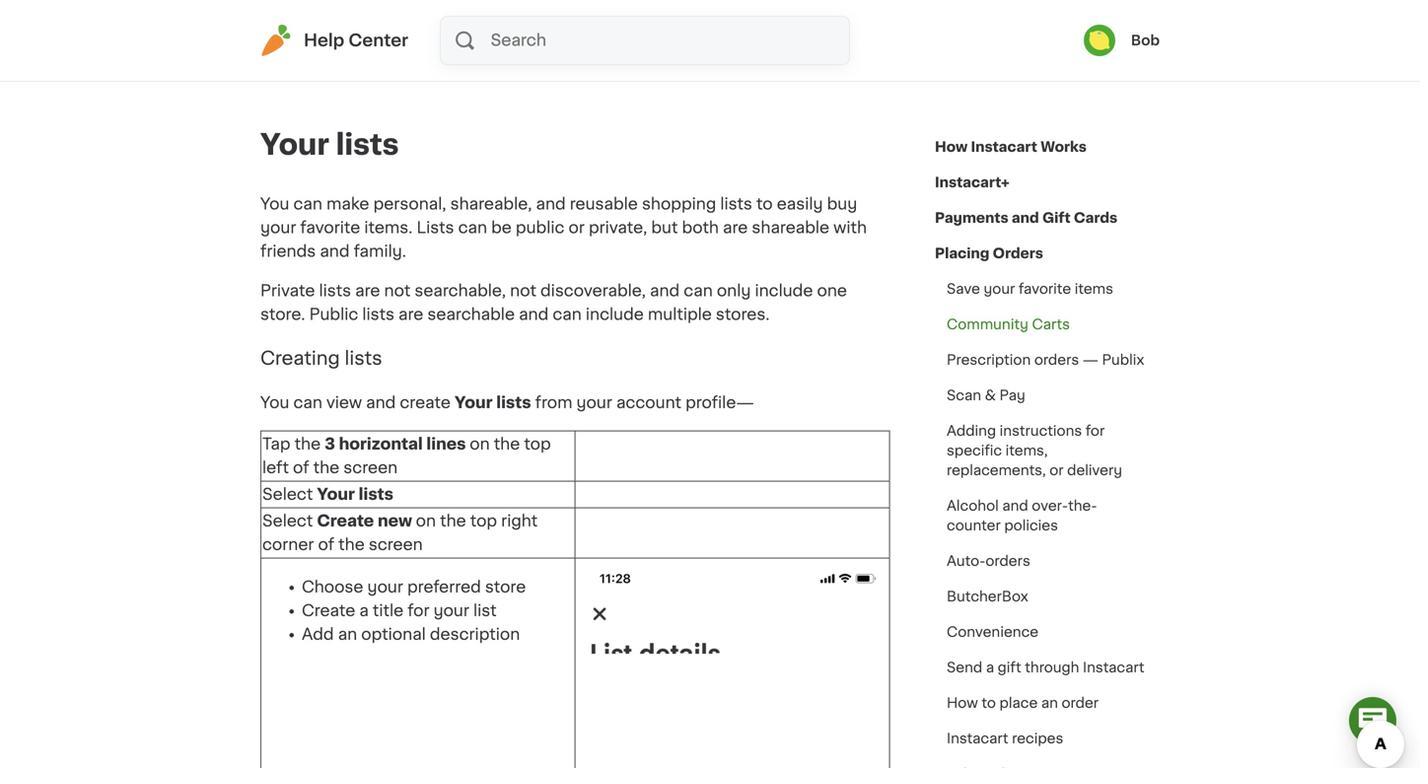 Task type: describe. For each thing, give the bounding box(es) containing it.
on for create new
[[416, 514, 436, 529]]

alcohol
[[947, 499, 999, 513]]

1 vertical spatial a
[[986, 661, 995, 675]]

send
[[947, 661, 983, 675]]

through
[[1025, 661, 1080, 675]]

save your favorite items
[[947, 282, 1114, 296]]

or inside adding instructions for specific items, replacements, or delivery
[[1050, 464, 1064, 478]]

2 vertical spatial instacart
[[947, 732, 1009, 746]]

cards
[[1074, 211, 1118, 225]]

and right view
[[366, 395, 396, 411]]

center
[[349, 32, 409, 49]]

buy
[[827, 196, 858, 212]]

select for select create new
[[262, 514, 313, 529]]

help
[[304, 32, 345, 49]]

instacart recipes
[[947, 732, 1064, 746]]

scan & pay
[[947, 389, 1026, 403]]

save
[[947, 282, 981, 296]]

but
[[652, 220, 678, 236]]

counter
[[947, 519, 1001, 533]]

shopping
[[642, 196, 717, 212]]

preferred
[[407, 580, 481, 595]]

lists up "public"
[[319, 283, 351, 299]]

right
[[501, 514, 538, 529]]

public
[[516, 220, 565, 236]]

new
[[378, 514, 412, 529]]

a inside choose your preferred store create a title for your list add an optional description
[[360, 603, 369, 619]]

save your favorite items link
[[935, 271, 1126, 307]]

recipes
[[1012, 732, 1064, 746]]

lists inside "you can make personal, shareable, and reusable shopping lists to easily buy your favorite items. lists can be public or private, but both are shareable with friends and family."
[[721, 196, 753, 212]]

an inside choose your preferred store create a title for your list add an optional description
[[338, 627, 357, 643]]

corner
[[262, 537, 314, 553]]

policies
[[1005, 519, 1059, 533]]

description
[[430, 627, 520, 643]]

screen inside on the top right corner of the screen
[[369, 537, 423, 553]]

bob link
[[1084, 25, 1160, 56]]

publix
[[1103, 353, 1145, 367]]

your right from
[[577, 395, 613, 411]]

create
[[400, 395, 451, 411]]

auto-
[[947, 555, 986, 568]]

1 vertical spatial are
[[355, 283, 380, 299]]

add
[[302, 627, 334, 643]]

convenience link
[[935, 615, 1051, 650]]

easily
[[777, 196, 823, 212]]

select create new
[[262, 514, 416, 529]]

the down select create new
[[339, 537, 365, 553]]

select your lists
[[262, 487, 394, 503]]

stores.
[[716, 307, 770, 323]]

orders for auto-
[[986, 555, 1031, 568]]

1 vertical spatial your
[[455, 395, 493, 411]]

on the top right corner of the screen
[[262, 514, 538, 553]]

and inside "link"
[[1012, 211, 1040, 225]]

image6.png image
[[577, 560, 888, 769]]

on the top left of the screen
[[262, 437, 551, 476]]

choose your preferred store create a title for your list add an optional description
[[302, 580, 530, 643]]

lists
[[417, 220, 454, 236]]

reusable
[[570, 196, 638, 212]]

of inside on the top left of the screen
[[293, 460, 309, 476]]

you can make personal, shareable, and reusable shopping lists to easily buy your favorite items. lists can be public or private, but both are shareable with friends and family.
[[260, 196, 867, 259]]

you for you can view and create your lists from your account profile—
[[260, 395, 290, 411]]

shareable
[[752, 220, 830, 236]]

community carts link
[[935, 307, 1082, 342]]

specific
[[947, 444, 1003, 458]]

replacements,
[[947, 464, 1047, 478]]

for inside adding instructions for specific items, replacements, or delivery
[[1086, 424, 1105, 438]]

auto-orders link
[[935, 544, 1043, 579]]

the for on the top left of the screen
[[494, 437, 520, 452]]

carts
[[1032, 318, 1071, 332]]

pay
[[1000, 389, 1026, 403]]

your down preferred
[[434, 603, 470, 619]]

gift
[[998, 661, 1022, 675]]

searchable
[[428, 307, 515, 323]]

one
[[817, 283, 847, 299]]

—
[[1083, 353, 1099, 367]]

the for tap the 3 horizontal lines
[[295, 437, 321, 452]]

items.
[[364, 220, 413, 236]]

butcherbox link
[[935, 579, 1041, 615]]

how for how instacart works
[[935, 140, 968, 154]]

lists up new
[[359, 487, 394, 503]]

personal,
[[374, 196, 447, 212]]

your inside "you can make personal, shareable, and reusable shopping lists to easily buy your favorite items. lists can be public or private, but both are shareable with friends and family."
[[260, 220, 296, 236]]

private,
[[589, 220, 648, 236]]

3
[[325, 437, 335, 452]]

profile—
[[686, 395, 755, 411]]

horizontal
[[339, 437, 423, 452]]

and inside alcohol and over-the- counter policies
[[1003, 499, 1029, 513]]

and up the public
[[536, 196, 566, 212]]

placing orders link
[[935, 236, 1044, 271]]

to inside "you can make personal, shareable, and reusable shopping lists to easily buy your favorite items. lists can be public or private, but both are shareable with friends and family."
[[757, 196, 773, 212]]

how for how to place an order
[[947, 697, 979, 710]]

the down 3
[[313, 460, 340, 476]]

0 vertical spatial create
[[317, 514, 374, 529]]

discoverable,
[[541, 283, 646, 299]]

delivery
[[1068, 464, 1123, 478]]

your up title
[[368, 580, 403, 595]]

list
[[474, 603, 497, 619]]

are inside "you can make personal, shareable, and reusable shopping lists to easily buy your favorite items. lists can be public or private, but both are shareable with friends and family."
[[723, 220, 748, 236]]

how instacart works link
[[935, 129, 1087, 165]]

alcohol and over-the- counter policies link
[[935, 488, 1160, 544]]

payments
[[935, 211, 1009, 225]]

family.
[[354, 244, 406, 259]]

view
[[327, 395, 362, 411]]

and left family.
[[320, 244, 350, 259]]

send a gift through instacart
[[947, 661, 1145, 675]]

of inside on the top right corner of the screen
[[318, 537, 335, 553]]

and right searchable
[[519, 307, 549, 323]]

with
[[834, 220, 867, 236]]

instructions
[[1000, 424, 1083, 438]]

create inside choose your preferred store create a title for your list add an optional description
[[302, 603, 356, 619]]

store.
[[260, 307, 305, 323]]

choose
[[302, 580, 364, 595]]

instacart+ link
[[935, 165, 1010, 200]]

prescription orders — publix link
[[935, 342, 1157, 378]]

top for on the top left of the screen
[[524, 437, 551, 452]]



Task type: locate. For each thing, give the bounding box(es) containing it.
0 vertical spatial select
[[262, 487, 313, 503]]

orders
[[993, 247, 1044, 260]]

payments and gift cards
[[935, 211, 1118, 225]]

creating lists
[[260, 349, 382, 368]]

you for you can make personal, shareable, and reusable shopping lists to easily buy your favorite items. lists can be public or private, but both are shareable with friends and family.
[[260, 196, 290, 212]]

creating
[[260, 349, 340, 368]]

how to place an order
[[947, 697, 1099, 710]]

favorite down "make"
[[300, 220, 360, 236]]

2 select from the top
[[262, 514, 313, 529]]

public
[[309, 307, 358, 323]]

0 horizontal spatial or
[[569, 220, 585, 236]]

lists up view
[[345, 349, 382, 368]]

on inside on the top right corner of the screen
[[416, 514, 436, 529]]

1 vertical spatial you
[[260, 395, 290, 411]]

0 vertical spatial a
[[360, 603, 369, 619]]

private
[[260, 283, 315, 299]]

1 vertical spatial an
[[1042, 697, 1059, 710]]

instacart down place
[[947, 732, 1009, 746]]

can left "make"
[[294, 196, 323, 212]]

1 horizontal spatial not
[[510, 283, 537, 299]]

how
[[935, 140, 968, 154], [947, 697, 979, 710]]

not up searchable
[[510, 283, 537, 299]]

create down select your lists
[[317, 514, 374, 529]]

0 vertical spatial orders
[[1035, 353, 1080, 367]]

and left gift
[[1012, 211, 1040, 225]]

friends
[[260, 244, 316, 259]]

2 you from the top
[[260, 395, 290, 411]]

or inside "you can make personal, shareable, and reusable shopping lists to easily buy your favorite items. lists can be public or private, but both are shareable with friends and family."
[[569, 220, 585, 236]]

lists
[[336, 131, 399, 159], [721, 196, 753, 212], [319, 283, 351, 299], [362, 307, 395, 323], [345, 349, 382, 368], [497, 395, 531, 411], [359, 487, 394, 503]]

1 horizontal spatial top
[[524, 437, 551, 452]]

orders left —
[[1035, 353, 1080, 367]]

the down you can view and create your lists from your account profile—
[[494, 437, 520, 452]]

on right new
[[416, 514, 436, 529]]

not
[[384, 283, 411, 299], [510, 283, 537, 299]]

favorite
[[300, 220, 360, 236], [1019, 282, 1072, 296]]

instacart up the instacart+
[[971, 140, 1038, 154]]

1 vertical spatial top
[[470, 514, 497, 529]]

0 vertical spatial you
[[260, 196, 290, 212]]

private lists are not searchable, not discoverable, and can only include one store. public lists are searchable and can include multiple stores.
[[260, 283, 847, 323]]

top for on the top right corner of the screen
[[470, 514, 497, 529]]

tap
[[262, 437, 291, 452]]

of
[[293, 460, 309, 476], [318, 537, 335, 553]]

placing
[[935, 247, 990, 260]]

searchable,
[[415, 283, 506, 299]]

your
[[260, 220, 296, 236], [984, 282, 1016, 296], [577, 395, 613, 411], [368, 580, 403, 595], [434, 603, 470, 619]]

select for select your lists
[[262, 487, 313, 503]]

instacart+
[[935, 176, 1010, 189]]

to left place
[[982, 697, 997, 710]]

1 you from the top
[[260, 196, 290, 212]]

1 horizontal spatial include
[[755, 283, 813, 299]]

your up friends at the top of page
[[260, 220, 296, 236]]

0 horizontal spatial are
[[355, 283, 380, 299]]

select down left
[[262, 487, 313, 503]]

0 horizontal spatial of
[[293, 460, 309, 476]]

1 select from the top
[[262, 487, 313, 503]]

0 horizontal spatial an
[[338, 627, 357, 643]]

can down discoverable, at left
[[553, 307, 582, 323]]

title
[[373, 603, 404, 619]]

1 vertical spatial of
[[318, 537, 335, 553]]

how instacart works
[[935, 140, 1087, 154]]

0 vertical spatial your
[[260, 131, 329, 159]]

screen
[[344, 460, 398, 476], [369, 537, 423, 553]]

0 horizontal spatial a
[[360, 603, 369, 619]]

of right left
[[293, 460, 309, 476]]

can left view
[[294, 395, 323, 411]]

Search search field
[[489, 17, 850, 64]]

0 vertical spatial an
[[338, 627, 357, 643]]

1 horizontal spatial or
[[1050, 464, 1064, 478]]

0 vertical spatial or
[[569, 220, 585, 236]]

2 vertical spatial your
[[317, 487, 355, 503]]

top down from
[[524, 437, 551, 452]]

0 horizontal spatial orders
[[986, 555, 1031, 568]]

a left gift
[[986, 661, 995, 675]]

shareable,
[[451, 196, 532, 212]]

how up instacart+ link
[[935, 140, 968, 154]]

0 horizontal spatial top
[[470, 514, 497, 529]]

0 vertical spatial to
[[757, 196, 773, 212]]

how inside how to place an order link
[[947, 697, 979, 710]]

the-
[[1069, 499, 1098, 513]]

optional
[[361, 627, 426, 643]]

are up "public"
[[355, 283, 380, 299]]

1 not from the left
[[384, 283, 411, 299]]

you can view and create your lists from your account profile—
[[260, 395, 755, 411]]

0 vertical spatial are
[[723, 220, 748, 236]]

only
[[717, 283, 751, 299]]

1 vertical spatial orders
[[986, 555, 1031, 568]]

0 horizontal spatial to
[[757, 196, 773, 212]]

lists right shopping
[[721, 196, 753, 212]]

your right save
[[984, 282, 1016, 296]]

to up the shareable
[[757, 196, 773, 212]]

0 vertical spatial favorite
[[300, 220, 360, 236]]

lines
[[427, 437, 466, 452]]

community carts
[[947, 318, 1071, 332]]

screen inside on the top left of the screen
[[344, 460, 398, 476]]

how inside how instacart works link
[[935, 140, 968, 154]]

or
[[569, 220, 585, 236], [1050, 464, 1064, 478]]

the right new
[[440, 514, 466, 529]]

how down send
[[947, 697, 979, 710]]

you up friends at the top of page
[[260, 196, 290, 212]]

lists up "make"
[[336, 131, 399, 159]]

of down select create new
[[318, 537, 335, 553]]

top left right
[[470, 514, 497, 529]]

include down discoverable, at left
[[586, 307, 644, 323]]

0 vertical spatial top
[[524, 437, 551, 452]]

both
[[682, 220, 719, 236]]

1 horizontal spatial orders
[[1035, 353, 1080, 367]]

instacart image
[[260, 25, 292, 56]]

1 vertical spatial for
[[408, 603, 430, 619]]

screen down new
[[369, 537, 423, 553]]

tap the 3 horizontal lines
[[262, 437, 470, 452]]

and up multiple
[[650, 283, 680, 299]]

adding instructions for specific items, replacements, or delivery link
[[935, 413, 1160, 488]]

&
[[985, 389, 996, 403]]

be
[[491, 220, 512, 236]]

adding instructions for specific items, replacements, or delivery
[[947, 424, 1123, 478]]

an left order
[[1042, 697, 1059, 710]]

create
[[317, 514, 374, 529], [302, 603, 356, 619]]

instacart recipes link
[[935, 721, 1076, 757]]

orders up butcherbox
[[986, 555, 1031, 568]]

1 horizontal spatial to
[[982, 697, 997, 710]]

0 horizontal spatial on
[[416, 514, 436, 529]]

0 vertical spatial on
[[470, 437, 490, 452]]

on for 3 horizontal lines
[[470, 437, 490, 452]]

scan & pay link
[[935, 378, 1038, 413]]

1 horizontal spatial for
[[1086, 424, 1105, 438]]

1 vertical spatial on
[[416, 514, 436, 529]]

1 horizontal spatial are
[[399, 307, 424, 323]]

place
[[1000, 697, 1038, 710]]

screen down tap the 3 horizontal lines
[[344, 460, 398, 476]]

0 vertical spatial for
[[1086, 424, 1105, 438]]

not down family.
[[384, 283, 411, 299]]

0 horizontal spatial include
[[586, 307, 644, 323]]

include
[[755, 283, 813, 299], [586, 307, 644, 323]]

order
[[1062, 697, 1099, 710]]

are
[[723, 220, 748, 236], [355, 283, 380, 299], [399, 307, 424, 323]]

are down searchable,
[[399, 307, 424, 323]]

placing orders
[[935, 247, 1044, 260]]

1 vertical spatial how
[[947, 697, 979, 710]]

create down the choose
[[302, 603, 356, 619]]

the for on the top right corner of the screen
[[440, 514, 466, 529]]

1 vertical spatial select
[[262, 514, 313, 529]]

you
[[260, 196, 290, 212], [260, 395, 290, 411]]

0 vertical spatial of
[[293, 460, 309, 476]]

0 vertical spatial how
[[935, 140, 968, 154]]

alcohol and over-the- counter policies
[[947, 499, 1098, 533]]

select
[[262, 487, 313, 503], [262, 514, 313, 529]]

top inside on the top right corner of the screen
[[470, 514, 497, 529]]

top
[[524, 437, 551, 452], [470, 514, 497, 529]]

user avatar image
[[1084, 25, 1116, 56]]

1 horizontal spatial favorite
[[1019, 282, 1072, 296]]

your right create
[[455, 395, 493, 411]]

left
[[262, 460, 289, 476]]

1 vertical spatial instacart
[[1083, 661, 1145, 675]]

you inside "you can make personal, shareable, and reusable shopping lists to easily buy your favorite items. lists can be public or private, but both are shareable with friends and family."
[[260, 196, 290, 212]]

favorite inside "you can make personal, shareable, and reusable shopping lists to easily buy your favorite items. lists can be public or private, but both are shareable with friends and family."
[[300, 220, 360, 236]]

payments and gift cards link
[[935, 200, 1118, 236]]

favorite up "carts"
[[1019, 282, 1072, 296]]

your up select create new
[[317, 487, 355, 503]]

to
[[757, 196, 773, 212], [982, 697, 997, 710]]

a left title
[[360, 603, 369, 619]]

your
[[260, 131, 329, 159], [455, 395, 493, 411], [317, 487, 355, 503]]

instacart up order
[[1083, 661, 1145, 675]]

1 horizontal spatial on
[[470, 437, 490, 452]]

can up multiple
[[684, 283, 713, 299]]

1 vertical spatial to
[[982, 697, 997, 710]]

lists left from
[[497, 395, 531, 411]]

the
[[295, 437, 321, 452], [494, 437, 520, 452], [313, 460, 340, 476], [440, 514, 466, 529], [339, 537, 365, 553]]

2 vertical spatial are
[[399, 307, 424, 323]]

0 vertical spatial instacart
[[971, 140, 1038, 154]]

or up the over-
[[1050, 464, 1064, 478]]

1 horizontal spatial an
[[1042, 697, 1059, 710]]

1 horizontal spatial of
[[318, 537, 335, 553]]

make
[[327, 196, 370, 212]]

for inside choose your preferred store create a title for your list add an optional description
[[408, 603, 430, 619]]

on right lines
[[470, 437, 490, 452]]

select up corner
[[262, 514, 313, 529]]

store
[[485, 580, 526, 595]]

prescription orders — publix
[[947, 353, 1145, 367]]

for right title
[[408, 603, 430, 619]]

and up policies
[[1003, 499, 1029, 513]]

1 vertical spatial screen
[[369, 537, 423, 553]]

scan
[[947, 389, 982, 403]]

1 vertical spatial create
[[302, 603, 356, 619]]

prescription
[[947, 353, 1031, 367]]

2 not from the left
[[510, 283, 537, 299]]

top inside on the top left of the screen
[[524, 437, 551, 452]]

on inside on the top left of the screen
[[470, 437, 490, 452]]

your up "make"
[[260, 131, 329, 159]]

instacart
[[971, 140, 1038, 154], [1083, 661, 1145, 675], [947, 732, 1009, 746]]

include up stores.
[[755, 283, 813, 299]]

the left 3
[[295, 437, 321, 452]]

an right 'add'
[[338, 627, 357, 643]]

how to place an order link
[[935, 686, 1111, 721]]

butcherbox
[[947, 590, 1029, 604]]

works
[[1041, 140, 1087, 154]]

1 horizontal spatial a
[[986, 661, 995, 675]]

1 vertical spatial or
[[1050, 464, 1064, 478]]

0 vertical spatial include
[[755, 283, 813, 299]]

1 vertical spatial favorite
[[1019, 282, 1072, 296]]

items,
[[1006, 444, 1048, 458]]

items
[[1075, 282, 1114, 296]]

0 horizontal spatial for
[[408, 603, 430, 619]]

you up tap
[[260, 395, 290, 411]]

convenience
[[947, 626, 1039, 639]]

multiple
[[648, 307, 712, 323]]

2 horizontal spatial are
[[723, 220, 748, 236]]

or down reusable
[[569, 220, 585, 236]]

can left be
[[458, 220, 487, 236]]

1 vertical spatial include
[[586, 307, 644, 323]]

help center
[[304, 32, 409, 49]]

lists right "public"
[[362, 307, 395, 323]]

orders for prescription
[[1035, 353, 1080, 367]]

for up delivery
[[1086, 424, 1105, 438]]

a
[[360, 603, 369, 619], [986, 661, 995, 675]]

are right both
[[723, 220, 748, 236]]

0 horizontal spatial not
[[384, 283, 411, 299]]

gift
[[1043, 211, 1071, 225]]

from
[[535, 395, 573, 411]]

for
[[1086, 424, 1105, 438], [408, 603, 430, 619]]

0 vertical spatial screen
[[344, 460, 398, 476]]

0 horizontal spatial favorite
[[300, 220, 360, 236]]



Task type: vqa. For each thing, say whether or not it's contained in the screenshot.
128Gb, related to 49
no



